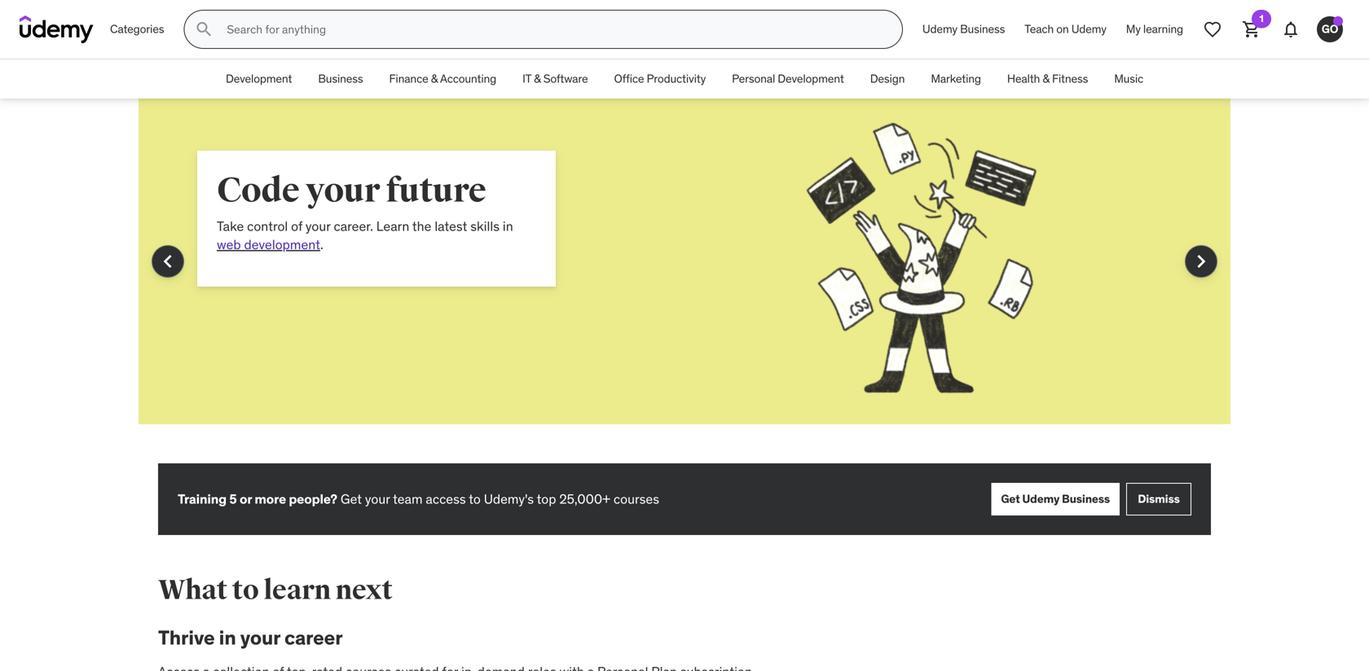 Task type: describe. For each thing, give the bounding box(es) containing it.
2 development from the left
[[778, 71, 844, 86]]

1 vertical spatial to
[[232, 574, 259, 608]]

carousel element
[[139, 99, 1231, 464]]

my learning link
[[1116, 10, 1193, 49]]

music link
[[1101, 59, 1156, 99]]

productivity
[[647, 71, 706, 86]]

categories
[[110, 22, 164, 36]]

1 development from the left
[[226, 71, 292, 86]]

or
[[240, 491, 252, 508]]

learn
[[376, 218, 409, 235]]

in inside code your future take control of your career. learn the latest skills in web development .
[[503, 218, 513, 235]]

control
[[247, 218, 288, 235]]

.
[[320, 236, 323, 253]]

business link
[[305, 59, 376, 99]]

next image
[[1188, 249, 1214, 275]]

thrive in your career
[[158, 626, 343, 650]]

next
[[335, 574, 393, 608]]

learn
[[263, 574, 331, 608]]

marketing
[[931, 71, 981, 86]]

training
[[178, 491, 227, 508]]

get udemy business link
[[991, 483, 1120, 516]]

& for accounting
[[431, 71, 438, 86]]

health
[[1007, 71, 1040, 86]]

health & fitness link
[[994, 59, 1101, 99]]

fitness
[[1052, 71, 1088, 86]]

2 horizontal spatial business
[[1062, 492, 1110, 507]]

top
[[537, 491, 556, 508]]

udemy inside the get udemy business link
[[1022, 492, 1060, 507]]

0 horizontal spatial in
[[219, 626, 236, 650]]

learning
[[1143, 22, 1183, 36]]

office productivity
[[614, 71, 706, 86]]

people?
[[289, 491, 337, 508]]

it & software
[[522, 71, 588, 86]]

your down what to learn next
[[240, 626, 280, 650]]

previous image
[[155, 249, 181, 275]]

it & software link
[[509, 59, 601, 99]]

udemy inside teach on udemy link
[[1071, 22, 1107, 36]]

1 link
[[1232, 10, 1271, 49]]

development link
[[213, 59, 305, 99]]

music
[[1114, 71, 1143, 86]]

courses
[[614, 491, 659, 508]]

web
[[217, 236, 241, 253]]

teach on udemy link
[[1015, 10, 1116, 49]]

code your future take control of your career. learn the latest skills in web development .
[[217, 170, 513, 253]]

code
[[217, 170, 300, 212]]

dismiss button
[[1126, 483, 1191, 516]]

it
[[522, 71, 531, 86]]

latest
[[435, 218, 467, 235]]

udemy inside udemy business link
[[922, 22, 958, 36]]

more
[[255, 491, 286, 508]]

your up career. on the left
[[306, 170, 380, 212]]

teach
[[1025, 22, 1054, 36]]



Task type: locate. For each thing, give the bounding box(es) containing it.
udemy image
[[20, 15, 94, 43]]

career
[[284, 626, 343, 650]]

what
[[158, 574, 227, 608]]

2 vertical spatial business
[[1062, 492, 1110, 507]]

design
[[870, 71, 905, 86]]

development
[[244, 236, 320, 253]]

business left dismiss
[[1062, 492, 1110, 507]]

to
[[469, 491, 481, 508], [232, 574, 259, 608]]

1 horizontal spatial get
[[1001, 492, 1020, 507]]

marketing link
[[918, 59, 994, 99]]

notifications image
[[1281, 20, 1301, 39]]

3 & from the left
[[1043, 71, 1050, 86]]

1 horizontal spatial business
[[960, 22, 1005, 36]]

in
[[503, 218, 513, 235], [219, 626, 236, 650]]

my learning
[[1126, 22, 1183, 36]]

training 5 or more people? get your team access to udemy's top 25,000+ courses
[[178, 491, 659, 508]]

business
[[960, 22, 1005, 36], [318, 71, 363, 86], [1062, 492, 1110, 507]]

on
[[1056, 22, 1069, 36]]

shopping cart with 1 item image
[[1242, 20, 1262, 39]]

to right the access
[[469, 491, 481, 508]]

software
[[543, 71, 588, 86]]

wishlist image
[[1203, 20, 1222, 39]]

& for fitness
[[1043, 71, 1050, 86]]

teach on udemy
[[1025, 22, 1107, 36]]

0 horizontal spatial &
[[431, 71, 438, 86]]

udemy's
[[484, 491, 534, 508]]

& right it
[[534, 71, 541, 86]]

web development link
[[217, 236, 320, 253]]

finance & accounting
[[389, 71, 496, 86]]

dismiss
[[1138, 492, 1180, 507]]

udemy business
[[922, 22, 1005, 36]]

business up marketing
[[960, 22, 1005, 36]]

your
[[306, 170, 380, 212], [306, 218, 331, 235], [365, 491, 390, 508], [240, 626, 280, 650]]

1 & from the left
[[431, 71, 438, 86]]

1 horizontal spatial development
[[778, 71, 844, 86]]

go
[[1322, 22, 1338, 36]]

1 vertical spatial business
[[318, 71, 363, 86]]

in right skills
[[503, 218, 513, 235]]

skills
[[470, 218, 500, 235]]

finance
[[389, 71, 428, 86]]

in right thrive
[[219, 626, 236, 650]]

what to learn next
[[158, 574, 393, 608]]

your up .
[[306, 218, 331, 235]]

0 horizontal spatial development
[[226, 71, 292, 86]]

the
[[412, 218, 431, 235]]

team
[[393, 491, 423, 508]]

you have alerts image
[[1333, 16, 1343, 26]]

&
[[431, 71, 438, 86], [534, 71, 541, 86], [1043, 71, 1050, 86]]

office productivity link
[[601, 59, 719, 99]]

take
[[217, 218, 244, 235]]

career.
[[334, 218, 373, 235]]

0 horizontal spatial get
[[341, 491, 362, 508]]

0 horizontal spatial udemy
[[922, 22, 958, 36]]

your left the team on the left of the page
[[365, 491, 390, 508]]

future
[[386, 170, 486, 212]]

office
[[614, 71, 644, 86]]

business left the finance
[[318, 71, 363, 86]]

1 horizontal spatial udemy
[[1022, 492, 1060, 507]]

0 horizontal spatial business
[[318, 71, 363, 86]]

personal development
[[732, 71, 844, 86]]

udemy business link
[[913, 10, 1015, 49]]

0 vertical spatial in
[[503, 218, 513, 235]]

1 horizontal spatial in
[[503, 218, 513, 235]]

0 horizontal spatial to
[[232, 574, 259, 608]]

1 vertical spatial in
[[219, 626, 236, 650]]

thrive
[[158, 626, 215, 650]]

of
[[291, 218, 302, 235]]

go link
[[1310, 10, 1350, 49]]

access
[[426, 491, 466, 508]]

personal
[[732, 71, 775, 86]]

submit search image
[[194, 20, 214, 39]]

0 vertical spatial business
[[960, 22, 1005, 36]]

to up thrive in your career
[[232, 574, 259, 608]]

categories button
[[100, 10, 174, 49]]

2 horizontal spatial udemy
[[1071, 22, 1107, 36]]

1 horizontal spatial to
[[469, 491, 481, 508]]

Search for anything text field
[[224, 15, 882, 43]]

get udemy business
[[1001, 492, 1110, 507]]

accounting
[[440, 71, 496, 86]]

1 horizontal spatial &
[[534, 71, 541, 86]]

5
[[229, 491, 237, 508]]

design link
[[857, 59, 918, 99]]

health & fitness
[[1007, 71, 1088, 86]]

25,000+
[[559, 491, 610, 508]]

0 vertical spatial to
[[469, 491, 481, 508]]

2 horizontal spatial &
[[1043, 71, 1050, 86]]

& right health
[[1043, 71, 1050, 86]]

finance & accounting link
[[376, 59, 509, 99]]

1
[[1259, 12, 1264, 25]]

& right the finance
[[431, 71, 438, 86]]

development
[[226, 71, 292, 86], [778, 71, 844, 86]]

my
[[1126, 22, 1141, 36]]

get
[[341, 491, 362, 508], [1001, 492, 1020, 507]]

2 & from the left
[[534, 71, 541, 86]]

personal development link
[[719, 59, 857, 99]]

& for software
[[534, 71, 541, 86]]

udemy
[[922, 22, 958, 36], [1071, 22, 1107, 36], [1022, 492, 1060, 507]]



Task type: vqa. For each thing, say whether or not it's contained in the screenshot.
the Learning tools Link at the left top
no



